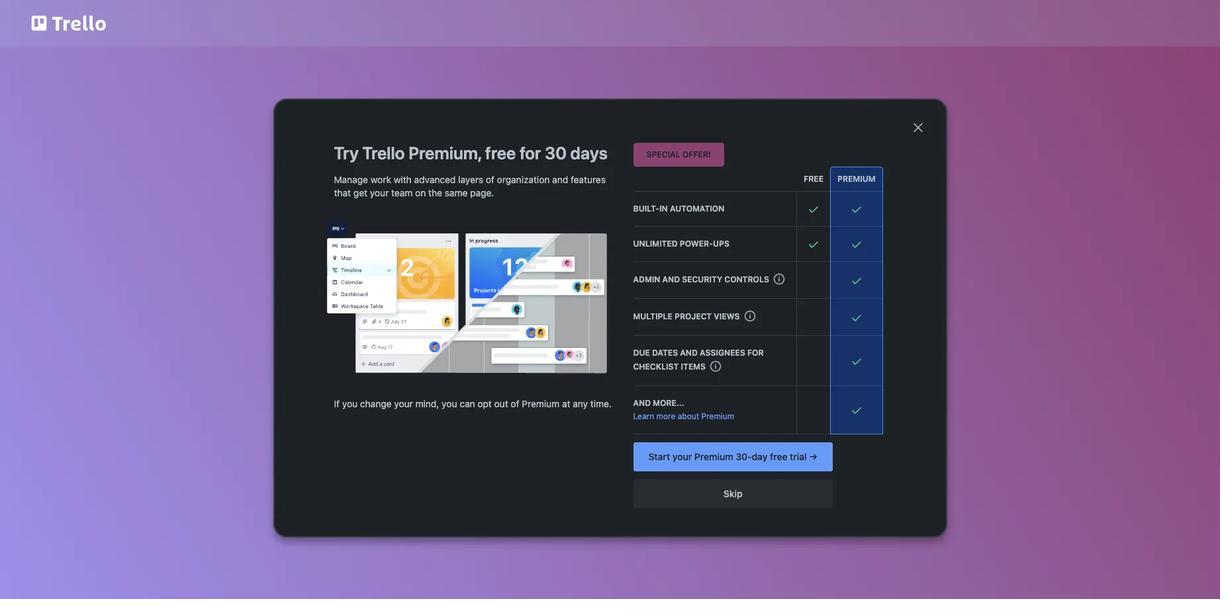 Task type: describe. For each thing, give the bounding box(es) containing it.
and more... learn more about premium
[[633, 399, 735, 422]]

ups
[[713, 239, 730, 249]]

30-
[[736, 452, 752, 463]]

for for free
[[520, 143, 541, 163]]

advanced
[[414, 174, 456, 185]]

1 you from the left
[[342, 399, 358, 410]]

skip
[[724, 489, 743, 500]]

time.
[[591, 399, 612, 410]]

project
[[675, 312, 712, 322]]

premium left at
[[522, 399, 560, 410]]

built-in automation
[[633, 204, 725, 214]]

get
[[353, 187, 368, 199]]

1 horizontal spatial of
[[511, 399, 519, 410]]

organization
[[497, 174, 550, 185]]

about
[[678, 412, 699, 422]]

30
[[545, 143, 567, 163]]

and
[[633, 399, 651, 409]]

free
[[804, 174, 824, 184]]

unlimited
[[633, 239, 678, 249]]

premium inside and more... learn more about premium
[[702, 412, 735, 422]]

with
[[394, 174, 412, 185]]

features
[[571, 174, 606, 185]]

page.
[[470, 187, 494, 199]]

special
[[647, 150, 680, 160]]

at
[[562, 399, 570, 410]]

manage work with advanced layers of organization and features that get your team on the same page.
[[334, 174, 606, 199]]

power-
[[680, 239, 713, 249]]

opt
[[478, 399, 492, 410]]

2 horizontal spatial your
[[673, 452, 692, 463]]

more...
[[653, 399, 684, 409]]

multiple project views
[[633, 312, 740, 322]]

checklist
[[633, 362, 679, 372]]

security
[[682, 275, 723, 285]]

any
[[573, 399, 588, 410]]

layers
[[458, 174, 483, 185]]

premium right free
[[838, 174, 876, 184]]

trello
[[362, 143, 405, 163]]

close image
[[910, 120, 926, 136]]

built-
[[633, 204, 660, 214]]

controls
[[725, 275, 769, 285]]

if you change your mind, you can opt out of premium at any time.
[[334, 399, 612, 410]]

1 horizontal spatial free
[[770, 452, 788, 463]]

views
[[714, 312, 740, 322]]

admin and security controls
[[633, 275, 769, 285]]

start your premium 30-day free trial →
[[649, 452, 818, 463]]

change
[[360, 399, 392, 410]]

can
[[460, 399, 475, 410]]

due dates and assignees for checklist items
[[633, 348, 764, 372]]

premium left 30- at the bottom of the page
[[695, 452, 733, 463]]

in
[[660, 204, 668, 214]]

your inside manage work with advanced layers of organization and features that get your team on the same page.
[[370, 187, 389, 199]]



Task type: vqa. For each thing, say whether or not it's contained in the screenshot.
the ideas in the Each list can hold items (cards) that represent ideas or tasks.
no



Task type: locate. For each thing, give the bounding box(es) containing it.
your down work
[[370, 187, 389, 199]]

try
[[334, 143, 359, 163]]

1 horizontal spatial your
[[394, 399, 413, 410]]

offer!
[[683, 150, 711, 160]]

0 horizontal spatial for
[[520, 143, 541, 163]]

→
[[809, 452, 818, 463]]

1 vertical spatial of
[[511, 399, 519, 410]]

due
[[633, 348, 650, 358]]

assignees
[[700, 348, 746, 358]]

free right day
[[770, 452, 788, 463]]

1 vertical spatial and
[[663, 275, 680, 285]]

2 vertical spatial and
[[680, 348, 698, 358]]

out
[[494, 399, 508, 410]]

items
[[681, 362, 706, 372]]

and inside manage work with advanced layers of organization and features that get your team on the same page.
[[552, 174, 568, 185]]

manage
[[334, 174, 368, 185]]

premium,
[[409, 143, 482, 163]]

multiple
[[633, 312, 673, 322]]

1 horizontal spatial for
[[748, 348, 764, 358]]

0 vertical spatial of
[[486, 174, 495, 185]]

for for assignees
[[748, 348, 764, 358]]

unlimited power-ups
[[633, 239, 730, 249]]

that
[[334, 187, 351, 199]]

skip button
[[633, 480, 833, 509]]

0 horizontal spatial your
[[370, 187, 389, 199]]

0 horizontal spatial you
[[342, 399, 358, 410]]

and down 30
[[552, 174, 568, 185]]

mind,
[[416, 399, 439, 410]]

the
[[428, 187, 442, 199]]

dates
[[652, 348, 678, 358]]

0 vertical spatial for
[[520, 143, 541, 163]]

for inside due dates and assignees for checklist items
[[748, 348, 764, 358]]

0 vertical spatial free
[[485, 143, 516, 163]]

learn
[[633, 412, 654, 422]]

work
[[371, 174, 391, 185]]

automation
[[670, 204, 725, 214]]

2 vertical spatial your
[[673, 452, 692, 463]]

team
[[391, 187, 413, 199]]

0 horizontal spatial of
[[486, 174, 495, 185]]

and up items
[[680, 348, 698, 358]]

of right out on the bottom of page
[[511, 399, 519, 410]]

of inside manage work with advanced layers of organization and features that get your team on the same page.
[[486, 174, 495, 185]]

0 vertical spatial and
[[552, 174, 568, 185]]

and
[[552, 174, 568, 185], [663, 275, 680, 285], [680, 348, 698, 358]]

trial
[[790, 452, 807, 463]]

try trello premium, free for 30 days
[[334, 143, 608, 163]]

start
[[649, 452, 670, 463]]

special offer!
[[647, 150, 711, 160]]

if
[[334, 399, 340, 410]]

of up page.
[[486, 174, 495, 185]]

premium
[[838, 174, 876, 184], [522, 399, 560, 410], [702, 412, 735, 422], [695, 452, 733, 463]]

0 horizontal spatial free
[[485, 143, 516, 163]]

free
[[485, 143, 516, 163], [770, 452, 788, 463]]

of
[[486, 174, 495, 185], [511, 399, 519, 410]]

learn more about premium link
[[633, 411, 793, 424]]

more
[[657, 412, 676, 422]]

your left the mind,
[[394, 399, 413, 410]]

day
[[752, 452, 768, 463]]

for left 30
[[520, 143, 541, 163]]

and inside due dates and assignees for checklist items
[[680, 348, 698, 358]]

and right 'admin'
[[663, 275, 680, 285]]

1 horizontal spatial you
[[442, 399, 457, 410]]

1 vertical spatial for
[[748, 348, 764, 358]]

on
[[415, 187, 426, 199]]

premium right about
[[702, 412, 735, 422]]

trello image
[[29, 8, 109, 38]]

days
[[570, 143, 608, 163]]

your
[[370, 187, 389, 199], [394, 399, 413, 410], [673, 452, 692, 463]]

1 vertical spatial free
[[770, 452, 788, 463]]

you left can
[[442, 399, 457, 410]]

your right 'start'
[[673, 452, 692, 463]]

free up 'organization'
[[485, 143, 516, 163]]

0 vertical spatial your
[[370, 187, 389, 199]]

1 vertical spatial your
[[394, 399, 413, 410]]

admin
[[633, 275, 660, 285]]

you
[[342, 399, 358, 410], [442, 399, 457, 410]]

for
[[520, 143, 541, 163], [748, 348, 764, 358]]

2 you from the left
[[442, 399, 457, 410]]

you right if
[[342, 399, 358, 410]]

same
[[445, 187, 468, 199]]

for right the assignees
[[748, 348, 764, 358]]



